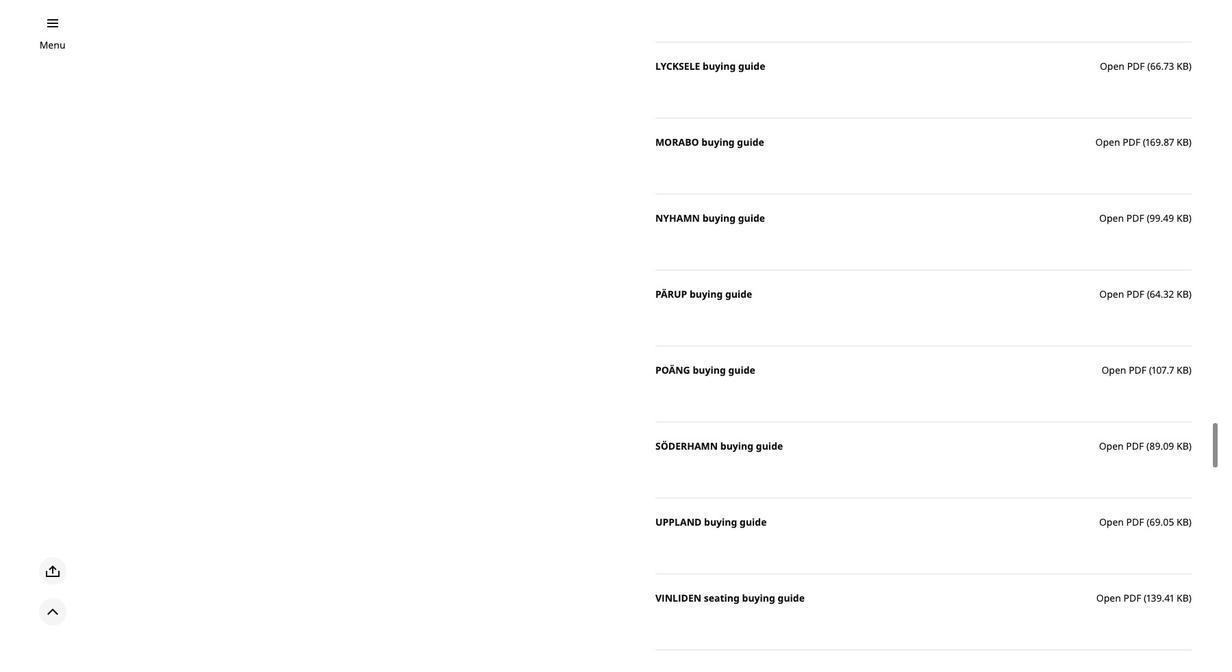 Task type: describe. For each thing, give the bounding box(es) containing it.
kb for 64.32 kb
[[1177, 288, 1190, 301]]

guide for lycksele buying guide
[[739, 59, 766, 72]]

söderhamn buying guide
[[656, 440, 784, 453]]

buying for söderhamn
[[721, 440, 754, 453]]

open pdf ( 66.73 kb )
[[1101, 59, 1193, 72]]

( for 169.87 kb
[[1144, 136, 1147, 149]]

pdf for 139.41
[[1124, 592, 1142, 605]]

nyhamn buying guide
[[656, 212, 766, 225]]

open pdf ( 107.7 kb )
[[1102, 364, 1193, 377]]

( for 69.05 kb
[[1147, 516, 1150, 529]]

open for open pdf ( 139.41 kb )
[[1097, 592, 1122, 605]]

open pdf ( 89.09 kb )
[[1100, 440, 1193, 453]]

pdf for 64.32
[[1127, 288, 1145, 301]]

64.32
[[1151, 288, 1175, 301]]

139.41
[[1147, 592, 1175, 605]]

kb for 107.7 kb
[[1177, 364, 1190, 377]]

buying for morabo
[[702, 136, 735, 149]]

buying for nyhamn
[[703, 212, 736, 225]]

( for 107.7 kb
[[1150, 364, 1153, 377]]

buying for poäng
[[693, 364, 726, 377]]

99.49
[[1150, 212, 1175, 225]]

) for 139.41 kb
[[1190, 592, 1193, 605]]

( for 89.09 kb
[[1147, 440, 1150, 453]]

open pdf ( 64.32 kb )
[[1100, 288, 1193, 301]]

89.09
[[1150, 440, 1175, 453]]

( for 66.73 kb
[[1148, 59, 1151, 72]]

pdf for 69.05
[[1127, 516, 1145, 529]]

) for 89.09 kb
[[1190, 440, 1193, 453]]

lycksele
[[656, 59, 701, 72]]

open for open pdf ( 64.32 kb )
[[1100, 288, 1125, 301]]

nyhamn
[[656, 212, 700, 225]]

open for open pdf ( 99.49 kb )
[[1100, 212, 1125, 225]]

kb for 66.73 kb
[[1177, 59, 1190, 72]]

buying for uppland
[[705, 516, 738, 529]]

open for open pdf ( 107.7 kb )
[[1102, 364, 1127, 377]]

107.7
[[1153, 364, 1175, 377]]

menu
[[40, 38, 65, 51]]

( for 99.49 kb
[[1148, 212, 1150, 225]]

menu button
[[40, 38, 65, 53]]

kb for 139.41 kb
[[1177, 592, 1190, 605]]

open pdf ( 169.87 kb )
[[1096, 136, 1193, 149]]



Task type: vqa. For each thing, say whether or not it's contained in the screenshot.


Task type: locate. For each thing, give the bounding box(es) containing it.
2 kb from the top
[[1177, 136, 1190, 149]]

pdf left the 169.87
[[1123, 136, 1141, 149]]

) right 64.32
[[1190, 288, 1193, 301]]

kb for 89.09 kb
[[1177, 440, 1190, 453]]

buying right söderhamn
[[721, 440, 754, 453]]

pärup buying guide
[[656, 288, 753, 301]]

) for 107.7 kb
[[1190, 364, 1193, 377]]

5 ) from the top
[[1190, 364, 1193, 377]]

uppland
[[656, 516, 702, 529]]

7 ) from the top
[[1190, 516, 1193, 529]]

buying right seating
[[743, 592, 776, 605]]

8 kb from the top
[[1177, 592, 1190, 605]]

) for 99.49 kb
[[1190, 212, 1193, 225]]

pdf left 64.32
[[1127, 288, 1145, 301]]

guide for poäng buying guide
[[729, 364, 756, 377]]

guide for uppland buying guide
[[740, 516, 767, 529]]

lycksele buying guide
[[656, 59, 766, 72]]

vinliden
[[656, 592, 702, 605]]

4 ) from the top
[[1190, 288, 1193, 301]]

pdf for 169.87
[[1123, 136, 1141, 149]]

buying right morabo
[[702, 136, 735, 149]]

3 ) from the top
[[1190, 212, 1193, 225]]

kb right 69.05
[[1177, 516, 1190, 529]]

open for open pdf ( 69.05 kb )
[[1100, 516, 1125, 529]]

buying for pärup
[[690, 288, 723, 301]]

1 ) from the top
[[1190, 59, 1193, 72]]

kb for 69.05 kb
[[1177, 516, 1190, 529]]

seating
[[704, 592, 740, 605]]

6 kb from the top
[[1177, 440, 1190, 453]]

1 kb from the top
[[1177, 59, 1190, 72]]

open left 69.05
[[1100, 516, 1125, 529]]

(
[[1148, 59, 1151, 72], [1144, 136, 1147, 149], [1148, 212, 1150, 225], [1148, 288, 1151, 301], [1150, 364, 1153, 377], [1147, 440, 1150, 453], [1147, 516, 1150, 529], [1145, 592, 1147, 605]]

open left 64.32
[[1100, 288, 1125, 301]]

vinliden seating buying guide
[[656, 592, 805, 605]]

open
[[1101, 59, 1125, 72], [1096, 136, 1121, 149], [1100, 212, 1125, 225], [1100, 288, 1125, 301], [1102, 364, 1127, 377], [1100, 440, 1125, 453], [1100, 516, 1125, 529], [1097, 592, 1122, 605]]

open pdf ( 99.49 kb )
[[1100, 212, 1193, 225]]

guide for pärup buying guide
[[726, 288, 753, 301]]

poäng buying guide
[[656, 364, 756, 377]]

open left the 169.87
[[1096, 136, 1121, 149]]

4 kb from the top
[[1177, 288, 1190, 301]]

kb
[[1177, 59, 1190, 72], [1177, 136, 1190, 149], [1177, 212, 1190, 225], [1177, 288, 1190, 301], [1177, 364, 1190, 377], [1177, 440, 1190, 453], [1177, 516, 1190, 529], [1177, 592, 1190, 605]]

66.73
[[1151, 59, 1175, 72]]

pdf left 107.7
[[1130, 364, 1147, 377]]

pdf
[[1128, 59, 1146, 72], [1123, 136, 1141, 149], [1127, 212, 1145, 225], [1127, 288, 1145, 301], [1130, 364, 1147, 377], [1127, 440, 1145, 453], [1127, 516, 1145, 529], [1124, 592, 1142, 605]]

( for 139.41 kb
[[1145, 592, 1147, 605]]

69.05
[[1150, 516, 1175, 529]]

open left 89.09
[[1100, 440, 1125, 453]]

8 ) from the top
[[1190, 592, 1193, 605]]

kb for 169.87 kb
[[1177, 136, 1190, 149]]

pdf for 107.7
[[1130, 364, 1147, 377]]

) right the 169.87
[[1190, 136, 1193, 149]]

open for open pdf ( 66.73 kb )
[[1101, 59, 1125, 72]]

open left 107.7
[[1102, 364, 1127, 377]]

buying right nyhamn
[[703, 212, 736, 225]]

söderhamn
[[656, 440, 718, 453]]

( for 64.32 kb
[[1148, 288, 1151, 301]]

kb right 64.32
[[1177, 288, 1190, 301]]

buying for lycksele
[[703, 59, 736, 72]]

) right 69.05
[[1190, 516, 1193, 529]]

morabo
[[656, 136, 700, 149]]

guide for morabo buying guide
[[738, 136, 765, 149]]

) for 64.32 kb
[[1190, 288, 1193, 301]]

6 ) from the top
[[1190, 440, 1193, 453]]

buying
[[703, 59, 736, 72], [702, 136, 735, 149], [703, 212, 736, 225], [690, 288, 723, 301], [693, 364, 726, 377], [721, 440, 754, 453], [705, 516, 738, 529], [743, 592, 776, 605]]

) for 169.87 kb
[[1190, 136, 1193, 149]]

)
[[1190, 59, 1193, 72], [1190, 136, 1193, 149], [1190, 212, 1193, 225], [1190, 288, 1193, 301], [1190, 364, 1193, 377], [1190, 440, 1193, 453], [1190, 516, 1193, 529], [1190, 592, 1193, 605]]

open pdf ( 139.41 kb )
[[1097, 592, 1193, 605]]

guide for nyhamn buying guide
[[739, 212, 766, 225]]

pdf left 69.05
[[1127, 516, 1145, 529]]

) right 107.7
[[1190, 364, 1193, 377]]

open for open pdf ( 89.09 kb )
[[1100, 440, 1125, 453]]

2 ) from the top
[[1190, 136, 1193, 149]]

guide for söderhamn buying guide
[[757, 440, 784, 453]]

) right 66.73 at the right top of page
[[1190, 59, 1193, 72]]

pdf left 66.73 at the right top of page
[[1128, 59, 1146, 72]]

pdf for 66.73
[[1128, 59, 1146, 72]]

pärup
[[656, 288, 688, 301]]

open pdf ( 69.05 kb )
[[1100, 516, 1193, 529]]

buying right pärup
[[690, 288, 723, 301]]

169.87
[[1147, 136, 1175, 149]]

guide
[[739, 59, 766, 72], [738, 136, 765, 149], [739, 212, 766, 225], [726, 288, 753, 301], [729, 364, 756, 377], [757, 440, 784, 453], [740, 516, 767, 529], [778, 592, 805, 605]]

open left 139.41 at the right of page
[[1097, 592, 1122, 605]]

) right 99.49
[[1190, 212, 1193, 225]]

7 kb from the top
[[1177, 516, 1190, 529]]

kb right 139.41 at the right of page
[[1177, 592, 1190, 605]]

open left 99.49
[[1100, 212, 1125, 225]]

open left 66.73 at the right top of page
[[1101, 59, 1125, 72]]

pdf left 89.09
[[1127, 440, 1145, 453]]

3 kb from the top
[[1177, 212, 1190, 225]]

) right 139.41 at the right of page
[[1190, 592, 1193, 605]]

pdf left 139.41 at the right of page
[[1124, 592, 1142, 605]]

kb right the 169.87
[[1177, 136, 1190, 149]]

buying right uppland
[[705, 516, 738, 529]]

poäng
[[656, 364, 691, 377]]

uppland buying guide
[[656, 516, 767, 529]]

buying right poäng
[[693, 364, 726, 377]]

open for open pdf ( 169.87 kb )
[[1096, 136, 1121, 149]]

pdf left 99.49
[[1127, 212, 1145, 225]]

) for 69.05 kb
[[1190, 516, 1193, 529]]

kb right 99.49
[[1177, 212, 1190, 225]]

pdf for 99.49
[[1127, 212, 1145, 225]]

5 kb from the top
[[1177, 364, 1190, 377]]

morabo buying guide
[[656, 136, 765, 149]]

) right 89.09
[[1190, 440, 1193, 453]]

kb right 66.73 at the right top of page
[[1177, 59, 1190, 72]]

buying right lycksele
[[703, 59, 736, 72]]

pdf for 89.09
[[1127, 440, 1145, 453]]

kb for 99.49 kb
[[1177, 212, 1190, 225]]

kb right 89.09
[[1177, 440, 1190, 453]]

) for 66.73 kb
[[1190, 59, 1193, 72]]

kb right 107.7
[[1177, 364, 1190, 377]]



